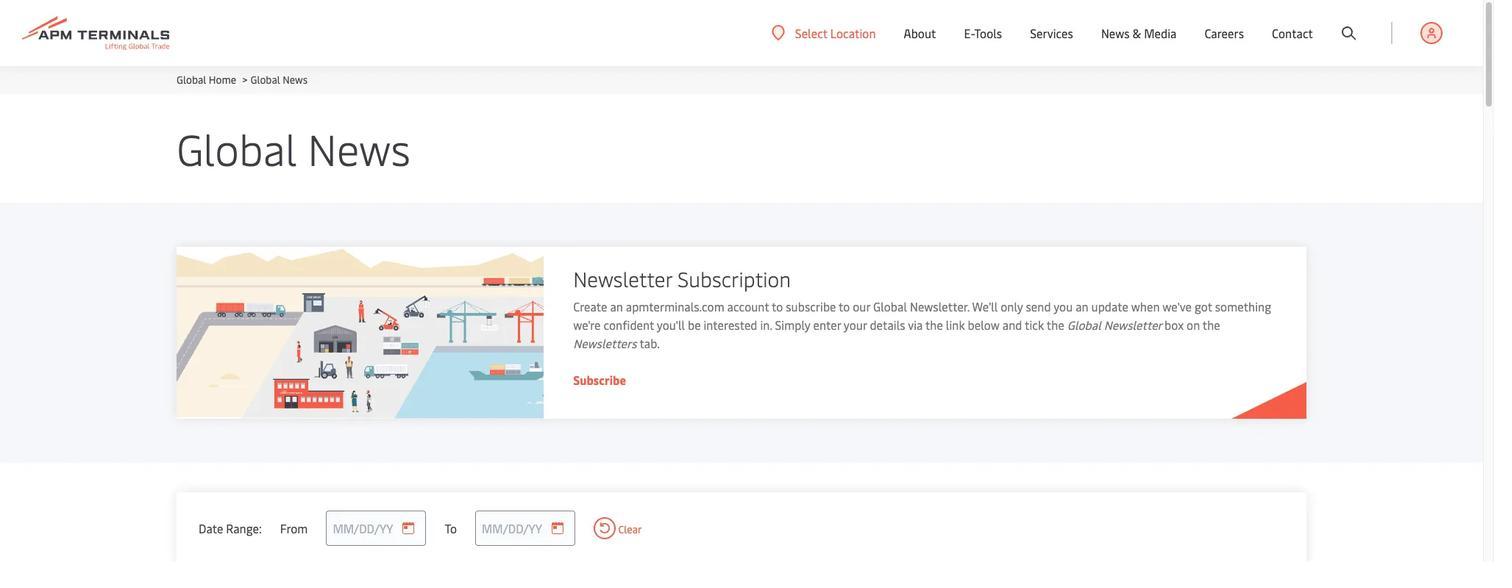 Task type: vqa. For each thing, say whether or not it's contained in the screenshot.
Terminals to the bottom
no



Task type: describe. For each thing, give the bounding box(es) containing it.
global inside create an apmterminals.com account to subscribe to our global newsletter. we'll only send you an update when we've got something we're confident you'll be interested in. simply enter your details via the link below and tick the
[[874, 299, 907, 315]]

you
[[1054, 299, 1073, 315]]

be
[[688, 317, 701, 333]]

2 an from the left
[[1076, 299, 1089, 315]]

below
[[968, 317, 1000, 333]]

subscription
[[678, 265, 791, 293]]

we'll
[[973, 299, 998, 315]]

careers
[[1205, 25, 1244, 41]]

something
[[1216, 299, 1272, 315]]

create
[[573, 299, 608, 315]]

location
[[831, 25, 876, 41]]

global for global news
[[177, 119, 297, 177]]

global newsletter box on the newsletters tab.
[[573, 317, 1221, 352]]

date range:
[[199, 521, 262, 537]]

apmterminals.com
[[626, 299, 725, 315]]

1 vertical spatial news
[[308, 119, 411, 177]]

enter
[[814, 317, 841, 333]]

newsletter inside global newsletter box on the newsletters tab.
[[1104, 317, 1162, 333]]

got
[[1195, 299, 1213, 315]]

To text field
[[475, 511, 575, 547]]

clear
[[616, 523, 642, 537]]

subscribe
[[573, 372, 626, 389]]

range:
[[226, 521, 262, 537]]

when
[[1132, 299, 1160, 315]]

box
[[1165, 317, 1184, 333]]

contact
[[1272, 25, 1314, 41]]

global home > global news
[[177, 73, 308, 87]]

global right >
[[251, 73, 280, 87]]

tab.
[[640, 336, 660, 352]]

newsletters
[[573, 336, 637, 352]]

careers button
[[1205, 0, 1244, 66]]

account
[[727, 299, 769, 315]]

clear button
[[594, 518, 642, 540]]

send
[[1026, 299, 1051, 315]]

global for global home > global news
[[177, 73, 206, 87]]

confident
[[604, 317, 654, 333]]

0 horizontal spatial newsletter
[[573, 265, 672, 293]]

only
[[1001, 299, 1023, 315]]

tick
[[1025, 317, 1044, 333]]



Task type: locate. For each thing, give the bounding box(es) containing it.
2 the from the left
[[1047, 317, 1065, 333]]

home
[[209, 73, 236, 87]]

0 vertical spatial news
[[283, 73, 308, 87]]

date
[[199, 521, 223, 537]]

container terminal illustration image
[[177, 247, 544, 419]]

0 horizontal spatial to
[[772, 299, 783, 315]]

from
[[280, 521, 308, 537]]

0 horizontal spatial an
[[610, 299, 623, 315]]

create an apmterminals.com account to subscribe to our global newsletter. we'll only send you an update when we've got something we're confident you'll be interested in. simply enter your details via the link below and tick the
[[573, 299, 1272, 333]]

0 horizontal spatial the
[[926, 317, 943, 333]]

contact button
[[1272, 0, 1314, 66]]

1 vertical spatial newsletter
[[1104, 317, 1162, 333]]

1 to from the left
[[772, 299, 783, 315]]

newsletter
[[573, 265, 672, 293], [1104, 317, 1162, 333]]

select location button
[[772, 25, 876, 41]]

news
[[283, 73, 308, 87], [308, 119, 411, 177]]

2 to from the left
[[839, 299, 850, 315]]

subscribe
[[786, 299, 836, 315]]

an right you
[[1076, 299, 1089, 315]]

in.
[[760, 317, 772, 333]]

global for global newsletter box on the newsletters tab.
[[1068, 317, 1102, 333]]

details
[[870, 317, 906, 333]]

3 the from the left
[[1203, 317, 1221, 333]]

select
[[795, 25, 828, 41]]

newsletter up create
[[573, 265, 672, 293]]

on
[[1187, 317, 1200, 333]]

via
[[908, 317, 923, 333]]

newsletter.
[[910, 299, 970, 315]]

to
[[772, 299, 783, 315], [839, 299, 850, 315]]

the
[[926, 317, 943, 333], [1047, 317, 1065, 333], [1203, 317, 1221, 333]]

the right via
[[926, 317, 943, 333]]

1 an from the left
[[610, 299, 623, 315]]

an
[[610, 299, 623, 315], [1076, 299, 1089, 315]]

our
[[853, 299, 871, 315]]

1 horizontal spatial newsletter
[[1104, 317, 1162, 333]]

global left home
[[177, 73, 206, 87]]

global inside global newsletter box on the newsletters tab.
[[1068, 317, 1102, 333]]

and
[[1003, 317, 1023, 333]]

we're
[[573, 317, 601, 333]]

0 vertical spatial newsletter
[[573, 265, 672, 293]]

global down 'global home > global news'
[[177, 119, 297, 177]]

the down you
[[1047, 317, 1065, 333]]

to up in.
[[772, 299, 783, 315]]

you'll
[[657, 317, 685, 333]]

simply
[[775, 317, 811, 333]]

global down you
[[1068, 317, 1102, 333]]

link
[[946, 317, 965, 333]]

an up confident
[[610, 299, 623, 315]]

global news
[[177, 119, 411, 177]]

1 horizontal spatial to
[[839, 299, 850, 315]]

>
[[242, 73, 248, 87]]

to
[[445, 521, 457, 537]]

1 horizontal spatial the
[[1047, 317, 1065, 333]]

newsletter down when
[[1104, 317, 1162, 333]]

global up details
[[874, 299, 907, 315]]

2 horizontal spatial the
[[1203, 317, 1221, 333]]

select location
[[795, 25, 876, 41]]

1 the from the left
[[926, 317, 943, 333]]

your
[[844, 317, 867, 333]]

From text field
[[326, 511, 426, 547]]

we've
[[1163, 299, 1192, 315]]

1 horizontal spatial an
[[1076, 299, 1089, 315]]

newsletter subscription
[[573, 265, 791, 293]]

to left our
[[839, 299, 850, 315]]

update
[[1092, 299, 1129, 315]]

the inside global newsletter box on the newsletters tab.
[[1203, 317, 1221, 333]]

the right on
[[1203, 317, 1221, 333]]

global
[[177, 73, 206, 87], [251, 73, 280, 87], [177, 119, 297, 177], [874, 299, 907, 315], [1068, 317, 1102, 333]]

global home link
[[177, 73, 236, 87]]

interested
[[704, 317, 758, 333]]



